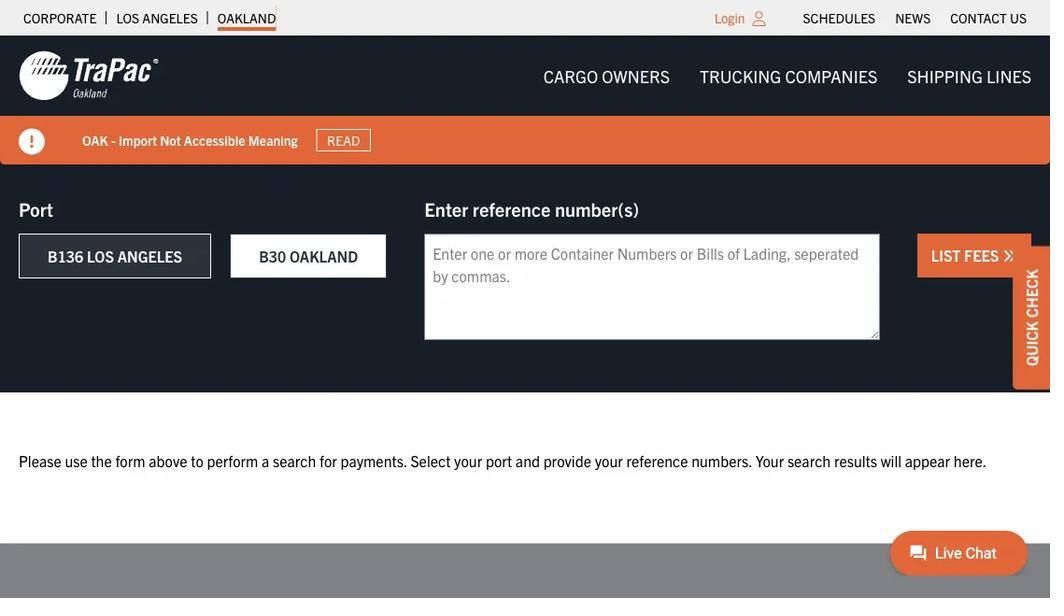 Task type: locate. For each thing, give the bounding box(es) containing it.
reference left numbers.
[[627, 451, 689, 470]]

1 vertical spatial menu bar
[[529, 57, 1047, 95]]

oakland right b30 at left top
[[290, 247, 358, 266]]

search right a
[[273, 451, 316, 470]]

1 vertical spatial los
[[87, 247, 114, 266]]

menu bar inside banner
[[529, 57, 1047, 95]]

search right the your
[[788, 451, 831, 470]]

footer
[[0, 544, 1051, 598]]

oak - import not accessible meaning
[[82, 131, 298, 148]]

angeles
[[142, 9, 198, 26], [118, 247, 182, 266]]

banner
[[0, 36, 1051, 165]]

0 vertical spatial los
[[116, 9, 139, 26]]

1 horizontal spatial los
[[116, 9, 139, 26]]

1 your from the left
[[454, 451, 483, 470]]

0 vertical spatial reference
[[473, 197, 551, 220]]

schedules link
[[804, 5, 876, 31]]

0 vertical spatial angeles
[[142, 9, 198, 26]]

here.
[[954, 451, 988, 470]]

los
[[116, 9, 139, 26], [87, 247, 114, 266]]

select
[[411, 451, 451, 470]]

1 horizontal spatial your
[[595, 451, 623, 470]]

menu bar containing cargo owners
[[529, 57, 1047, 95]]

results
[[835, 451, 878, 470]]

quick check link
[[1014, 246, 1051, 390]]

enter
[[425, 197, 469, 220]]

b136 los angeles
[[48, 247, 182, 266]]

0 horizontal spatial reference
[[473, 197, 551, 220]]

for
[[320, 451, 337, 470]]

companies
[[786, 65, 878, 86]]

menu bar down light icon
[[529, 57, 1047, 95]]

trucking companies
[[700, 65, 878, 86]]

contact us
[[951, 9, 1028, 26]]

shipping lines link
[[893, 57, 1047, 95]]

corporate link
[[23, 5, 97, 31]]

perform
[[207, 451, 258, 470]]

light image
[[753, 11, 766, 26]]

check
[[1023, 269, 1042, 318]]

search
[[273, 451, 316, 470], [788, 451, 831, 470]]

port
[[19, 197, 53, 220]]

form
[[115, 451, 145, 470]]

0 horizontal spatial search
[[273, 451, 316, 470]]

contact us link
[[951, 5, 1028, 31]]

import
[[119, 131, 157, 148]]

0 horizontal spatial los
[[87, 247, 114, 266]]

-
[[111, 131, 116, 148]]

your right provide
[[595, 451, 623, 470]]

list
[[932, 246, 961, 265]]

cargo owners link
[[529, 57, 685, 95]]

0 vertical spatial menu bar
[[794, 5, 1037, 31]]

cargo
[[544, 65, 599, 86]]

trucking companies link
[[685, 57, 893, 95]]

los right corporate link
[[116, 9, 139, 26]]

oakland right los angeles
[[218, 9, 276, 26]]

schedules
[[804, 9, 876, 26]]

angeles right b136
[[118, 247, 182, 266]]

1 horizontal spatial search
[[788, 451, 831, 470]]

1 vertical spatial reference
[[627, 451, 689, 470]]

1 horizontal spatial reference
[[627, 451, 689, 470]]

fees
[[965, 246, 1000, 265]]

above
[[149, 451, 187, 470]]

enter reference number(s)
[[425, 197, 640, 220]]

0 horizontal spatial oakland
[[218, 9, 276, 26]]

0 horizontal spatial your
[[454, 451, 483, 470]]

los right b136
[[87, 247, 114, 266]]

your left the "port"
[[454, 451, 483, 470]]

los inside los angeles link
[[116, 9, 139, 26]]

lines
[[987, 65, 1032, 86]]

your
[[454, 451, 483, 470], [595, 451, 623, 470]]

corporate
[[23, 9, 97, 26]]

us
[[1011, 9, 1028, 26]]

reference
[[473, 197, 551, 220], [627, 451, 689, 470]]

oakland link
[[218, 5, 276, 31]]

a
[[262, 451, 270, 470]]

reference right enter
[[473, 197, 551, 220]]

1 horizontal spatial oakland
[[290, 247, 358, 266]]

oakland
[[218, 9, 276, 26], [290, 247, 358, 266]]

angeles left oakland link
[[142, 9, 198, 26]]

menu bar up the shipping
[[794, 5, 1037, 31]]

menu bar
[[794, 5, 1037, 31], [529, 57, 1047, 95]]

solid image
[[1003, 249, 1018, 264]]

1 search from the left
[[273, 451, 316, 470]]

please
[[19, 451, 61, 470]]

your
[[756, 451, 785, 470]]

trucking
[[700, 65, 782, 86]]

0 vertical spatial oakland
[[218, 9, 276, 26]]

quick check
[[1023, 269, 1042, 366]]

quick
[[1023, 321, 1042, 366]]

1 vertical spatial oakland
[[290, 247, 358, 266]]

read link
[[317, 129, 371, 152]]



Task type: vqa. For each thing, say whether or not it's contained in the screenshot.
Enter reference number(s) text box
yes



Task type: describe. For each thing, give the bounding box(es) containing it.
news link
[[896, 5, 931, 31]]

port
[[486, 451, 513, 470]]

list fees
[[932, 246, 1003, 265]]

cargo owners
[[544, 65, 670, 86]]

please use the form above to perform a search for payments. select your port and provide your reference numbers. your search results will appear here.
[[19, 451, 988, 470]]

menu bar containing schedules
[[794, 5, 1037, 31]]

contact
[[951, 9, 1008, 26]]

oak
[[82, 131, 108, 148]]

1 vertical spatial angeles
[[118, 247, 182, 266]]

shipping lines
[[908, 65, 1032, 86]]

appear
[[906, 451, 951, 470]]

los angeles
[[116, 9, 198, 26]]

banner containing cargo owners
[[0, 36, 1051, 165]]

login link
[[715, 9, 746, 26]]

accessible
[[184, 131, 245, 148]]

owners
[[602, 65, 670, 86]]

Enter reference number(s) text field
[[425, 234, 881, 340]]

not
[[160, 131, 181, 148]]

to
[[191, 451, 204, 470]]

list fees button
[[918, 234, 1032, 278]]

2 search from the left
[[788, 451, 831, 470]]

meaning
[[248, 131, 298, 148]]

number(s)
[[555, 197, 640, 220]]

provide
[[544, 451, 592, 470]]

solid image
[[19, 129, 45, 155]]

numbers.
[[692, 451, 753, 470]]

b136
[[48, 247, 83, 266]]

and
[[516, 451, 540, 470]]

payments.
[[341, 451, 407, 470]]

oakland image
[[19, 50, 159, 102]]

b30
[[259, 247, 286, 266]]

shipping
[[908, 65, 984, 86]]

use
[[65, 451, 88, 470]]

the
[[91, 451, 112, 470]]

read
[[327, 132, 360, 149]]

login
[[715, 9, 746, 26]]

b30 oakland
[[259, 247, 358, 266]]

will
[[881, 451, 902, 470]]

los angeles link
[[116, 5, 198, 31]]

2 your from the left
[[595, 451, 623, 470]]

news
[[896, 9, 931, 26]]



